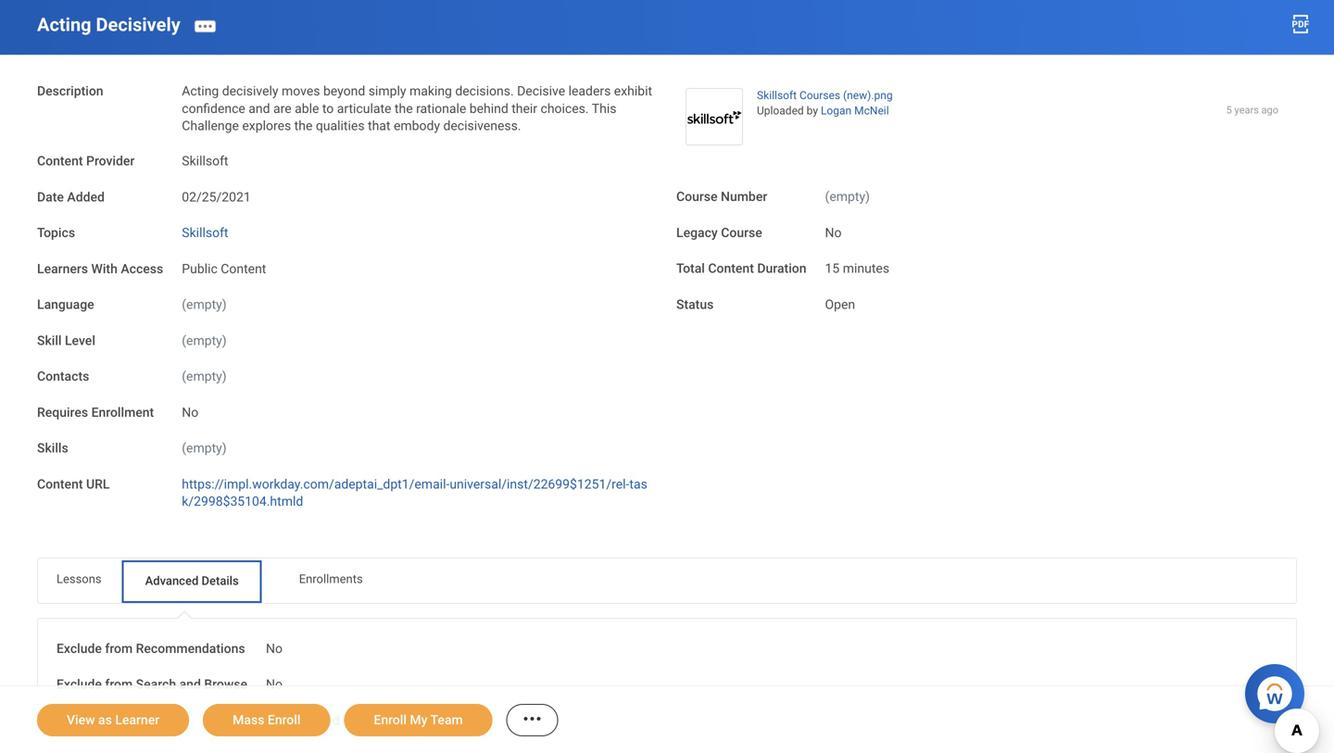 Task type: vqa. For each thing, say whether or not it's contained in the screenshot.
bottom Exclude
yes



Task type: locate. For each thing, give the bounding box(es) containing it.
15 minutes
[[825, 261, 890, 276]]

2 exclude from the top
[[57, 677, 102, 692]]

(empty)
[[825, 189, 870, 205], [182, 297, 227, 312], [182, 333, 227, 348], [182, 369, 227, 384], [182, 441, 227, 456]]

0 vertical spatial skillsoft
[[757, 89, 797, 102]]

mode
[[106, 713, 139, 728]]

1 from from the top
[[105, 641, 133, 657]]

skillsoft up learners with access element
[[182, 225, 228, 241]]

no for exclude from recommendations
[[266, 641, 283, 657]]

no up exclude from search and browse element
[[266, 641, 283, 657]]

1 horizontal spatial the
[[395, 101, 413, 116]]

the down able
[[294, 118, 313, 134]]

skillsoft courses (new).png
[[757, 89, 893, 102]]

their
[[512, 101, 538, 116]]

language
[[37, 297, 94, 312]]

no
[[825, 225, 842, 241], [182, 405, 199, 420], [266, 641, 283, 657], [266, 677, 283, 692]]

able
[[295, 101, 319, 116]]

1 horizontal spatial course
[[721, 225, 763, 241]]

2 from from the top
[[105, 677, 133, 692]]

and
[[249, 101, 270, 116], [179, 677, 201, 692]]

2 enroll from the left
[[374, 713, 407, 728]]

skillsoft for skillsoft courses (new).png
[[757, 89, 797, 102]]

2 vertical spatial skillsoft
[[182, 225, 228, 241]]

search
[[136, 677, 176, 692]]

0 horizontal spatial the
[[294, 118, 313, 134]]

legacy
[[677, 225, 718, 241]]

(empty) for course number
[[825, 189, 870, 205]]

1 vertical spatial the
[[294, 118, 313, 134]]

requires enrollment
[[37, 405, 154, 420]]

from up view as learner
[[105, 677, 133, 692]]

no up 15
[[825, 225, 842, 241]]

date added
[[37, 189, 105, 205]]

self-directed element
[[266, 709, 340, 728]]

0 vertical spatial the
[[395, 101, 413, 116]]

15
[[825, 261, 840, 276]]

acting for acting decisively moves beyond simply making decisions. decisive leaders exhibit confidence and are able to articulate the rationale behind their choices. this challenge explores the qualities that embody decisiveness.
[[182, 84, 219, 99]]

learners
[[37, 261, 88, 276]]

0 horizontal spatial course
[[677, 189, 718, 205]]

access
[[121, 261, 163, 276]]

tab list
[[38, 559, 1297, 605]]

and right search
[[179, 677, 201, 692]]

number
[[721, 189, 768, 205]]

content inside learners with access element
[[221, 261, 266, 276]]

and inside acting decisively moves beyond simply making decisions. decisive leaders exhibit confidence and are able to articulate the rationale behind their choices. this challenge explores the qualities that embody decisiveness.
[[249, 101, 270, 116]]

the up embody
[[395, 101, 413, 116]]

added
[[67, 189, 105, 205]]

acting decisively link
[[37, 14, 181, 36]]

public content
[[182, 261, 266, 276]]

uploaded by
[[757, 104, 821, 117]]

0 vertical spatial from
[[105, 641, 133, 657]]

with
[[91, 261, 118, 276]]

skillsoft up the date added element
[[182, 153, 228, 169]]

total content duration element
[[825, 250, 890, 278]]

skillsoft courses (new).png link
[[757, 85, 893, 103]]

directed
[[292, 713, 340, 728]]

k/2998$35104.htmld
[[182, 494, 303, 509]]

exclude up view
[[57, 677, 102, 692]]

related actions image
[[522, 708, 544, 731]]

qualities
[[316, 118, 365, 134]]

exclude down lessons
[[57, 641, 102, 657]]

1 vertical spatial skillsoft
[[182, 153, 228, 169]]

date
[[37, 189, 64, 205]]

1 horizontal spatial acting
[[182, 84, 219, 99]]

1 vertical spatial exclude
[[57, 677, 102, 692]]

decisive
[[517, 84, 566, 99]]

embody
[[394, 118, 440, 134]]

0 vertical spatial and
[[249, 101, 270, 116]]

mass enroll button
[[203, 704, 330, 737]]

advanced
[[145, 574, 199, 588]]

delivery mode
[[57, 713, 139, 728]]

decisively
[[96, 14, 181, 36]]

acting decisively
[[37, 14, 181, 36]]

view as learner
[[67, 713, 160, 728]]

skillsoft for the skillsoft element
[[182, 153, 228, 169]]

1 exclude from the top
[[57, 641, 102, 657]]

articulate
[[337, 101, 392, 116]]

ago
[[1262, 104, 1279, 116]]

browse
[[204, 677, 247, 692]]

from for search
[[105, 677, 133, 692]]

content url
[[37, 477, 110, 492]]

course up "legacy"
[[677, 189, 718, 205]]

0 horizontal spatial acting
[[37, 14, 91, 36]]

public
[[182, 261, 218, 276]]

my
[[410, 713, 428, 728]]

learners with access element
[[182, 250, 266, 278]]

skillsoft
[[757, 89, 797, 102], [182, 153, 228, 169], [182, 225, 228, 241]]

learner
[[115, 713, 160, 728]]

1 horizontal spatial enroll
[[374, 713, 407, 728]]

requires enrollment element
[[182, 394, 199, 421]]

enroll
[[268, 713, 301, 728], [374, 713, 407, 728]]

exclude from recommendations element
[[266, 630, 283, 658]]

1 vertical spatial course
[[721, 225, 763, 241]]

https://impl.workday.com/adeptai_dpt1/email-universal/inst/22699$1251/rel-tas k/2998$35104.htmld link
[[182, 473, 648, 509]]

decisively
[[222, 84, 279, 99]]

1 vertical spatial and
[[179, 677, 201, 692]]

content right public
[[221, 261, 266, 276]]

legacy course
[[677, 225, 763, 241]]

acting
[[37, 14, 91, 36], [182, 84, 219, 99]]

course number
[[677, 189, 768, 205]]

uploaded
[[757, 104, 804, 117]]

team
[[431, 713, 463, 728]]

1 horizontal spatial and
[[249, 101, 270, 116]]

legacy course element
[[825, 214, 842, 242]]

1 vertical spatial from
[[105, 677, 133, 692]]

from for recommendations
[[105, 641, 133, 657]]

skillsoft up uploaded
[[757, 89, 797, 102]]

0 horizontal spatial enroll
[[268, 713, 301, 728]]

0 vertical spatial acting
[[37, 14, 91, 36]]

no right enrollment at bottom
[[182, 405, 199, 420]]

logan
[[821, 104, 852, 117]]

logan mcneil link
[[821, 100, 889, 117]]

from up exclude from search and browse
[[105, 641, 133, 657]]

0 horizontal spatial and
[[179, 677, 201, 692]]

skillsoft for the skillsoft 'link'
[[182, 225, 228, 241]]

acting up description
[[37, 14, 91, 36]]

enrollments
[[299, 572, 363, 586]]

provider
[[86, 153, 135, 169]]

course
[[677, 189, 718, 205], [721, 225, 763, 241]]

course up total content duration at the right of the page
[[721, 225, 763, 241]]

behind
[[470, 101, 509, 116]]

duration
[[758, 261, 807, 276]]

exclude for exclude from search and browse
[[57, 677, 102, 692]]

logan mcneil
[[821, 104, 889, 117]]

and up explores
[[249, 101, 270, 116]]

tab list containing lessons
[[38, 559, 1297, 605]]

1 vertical spatial acting
[[182, 84, 219, 99]]

0 vertical spatial exclude
[[57, 641, 102, 657]]

acting inside acting decisively moves beyond simply making decisions. decisive leaders exhibit confidence and are able to articulate the rationale behind their choices. this challenge explores the qualities that embody decisiveness.
[[182, 84, 219, 99]]

https://impl.workday.com/adeptai_dpt1/email-universal/inst/22699$1251/rel-tas k/2998$35104.htmld
[[182, 477, 648, 509]]

simply
[[369, 84, 406, 99]]

courses
[[800, 89, 841, 102]]

exclude from recommendations
[[57, 641, 245, 657]]

no up self-
[[266, 677, 283, 692]]

decisiveness.
[[443, 118, 521, 134]]

the
[[395, 101, 413, 116], [294, 118, 313, 134]]

acting up confidence
[[182, 84, 219, 99]]



Task type: describe. For each thing, give the bounding box(es) containing it.
view printable version (pdf) image
[[1290, 13, 1312, 35]]

acting decisively moves beyond simply making decisions. decisive leaders exhibit confidence and are able to articulate the rationale behind their choices. this challenge explores the qualities that embody decisiveness.
[[182, 84, 656, 134]]

url
[[86, 477, 110, 492]]

content down skills
[[37, 477, 83, 492]]

confidence
[[182, 101, 245, 116]]

skill level
[[37, 333, 95, 348]]

no for legacy course
[[825, 225, 842, 241]]

total
[[677, 261, 705, 276]]

topics
[[37, 225, 75, 241]]

self-directed
[[266, 713, 340, 728]]

(empty) for skill level
[[182, 333, 227, 348]]

leaders
[[569, 84, 611, 99]]

rationale
[[416, 101, 466, 116]]

total content duration
[[677, 261, 807, 276]]

skill
[[37, 333, 62, 348]]

description
[[37, 84, 103, 99]]

acting for acting decisively
[[37, 14, 91, 36]]

tas
[[630, 477, 648, 492]]

skillsoft element
[[182, 150, 228, 169]]

explores
[[242, 118, 291, 134]]

(empty) for language
[[182, 297, 227, 312]]

self-
[[266, 713, 292, 728]]

(empty) for skills
[[182, 441, 227, 456]]

choices.
[[541, 101, 589, 116]]

enroll my team
[[374, 713, 463, 728]]

action bar region
[[0, 686, 1335, 754]]

open element
[[825, 293, 856, 312]]

years
[[1235, 104, 1260, 116]]

are
[[273, 101, 292, 116]]

lessons
[[57, 572, 102, 586]]

exclude from search and browse element
[[266, 666, 283, 694]]

exclude for exclude from recommendations
[[57, 641, 102, 657]]

no for requires enrollment
[[182, 405, 199, 420]]

open
[[825, 297, 856, 312]]

beyond
[[323, 84, 365, 99]]

content down legacy course
[[708, 261, 754, 276]]

this
[[592, 101, 617, 116]]

mcneil
[[855, 104, 889, 117]]

by
[[807, 104, 818, 117]]

challenge
[[182, 118, 239, 134]]

minutes
[[843, 261, 890, 276]]

exclude from search and browse
[[57, 677, 247, 692]]

5 years ago
[[1227, 104, 1279, 116]]

1 enroll from the left
[[268, 713, 301, 728]]

0 vertical spatial course
[[677, 189, 718, 205]]

decisions.
[[455, 84, 514, 99]]

making
[[410, 84, 452, 99]]

content provider
[[37, 153, 135, 169]]

moves
[[282, 84, 320, 99]]

level
[[65, 333, 95, 348]]

recommendations
[[136, 641, 245, 657]]

requires
[[37, 405, 88, 420]]

skills
[[37, 441, 68, 456]]

view image preview image
[[686, 88, 743, 146]]

as
[[98, 713, 112, 728]]

status
[[677, 297, 714, 312]]

enrollment
[[91, 405, 154, 420]]

5
[[1227, 104, 1233, 116]]

contacts
[[37, 369, 89, 384]]

02/25/2021
[[182, 189, 251, 205]]

https://impl.workday.com/adeptai_dpt1/email-
[[182, 477, 450, 492]]

exhibit
[[614, 84, 653, 99]]

view
[[67, 713, 95, 728]]

content up date
[[37, 153, 83, 169]]

date added element
[[182, 178, 251, 206]]

that
[[368, 118, 391, 134]]

learners with access
[[37, 261, 163, 276]]

details
[[202, 574, 239, 588]]

advanced details
[[145, 574, 239, 588]]

mass
[[233, 713, 265, 728]]

to
[[322, 101, 334, 116]]

no for exclude from search and browse
[[266, 677, 283, 692]]

(empty) for contacts
[[182, 369, 227, 384]]

universal/inst/22699$1251/rel-
[[450, 477, 630, 492]]

enroll my team button
[[344, 704, 493, 737]]

mass enroll
[[233, 713, 301, 728]]



